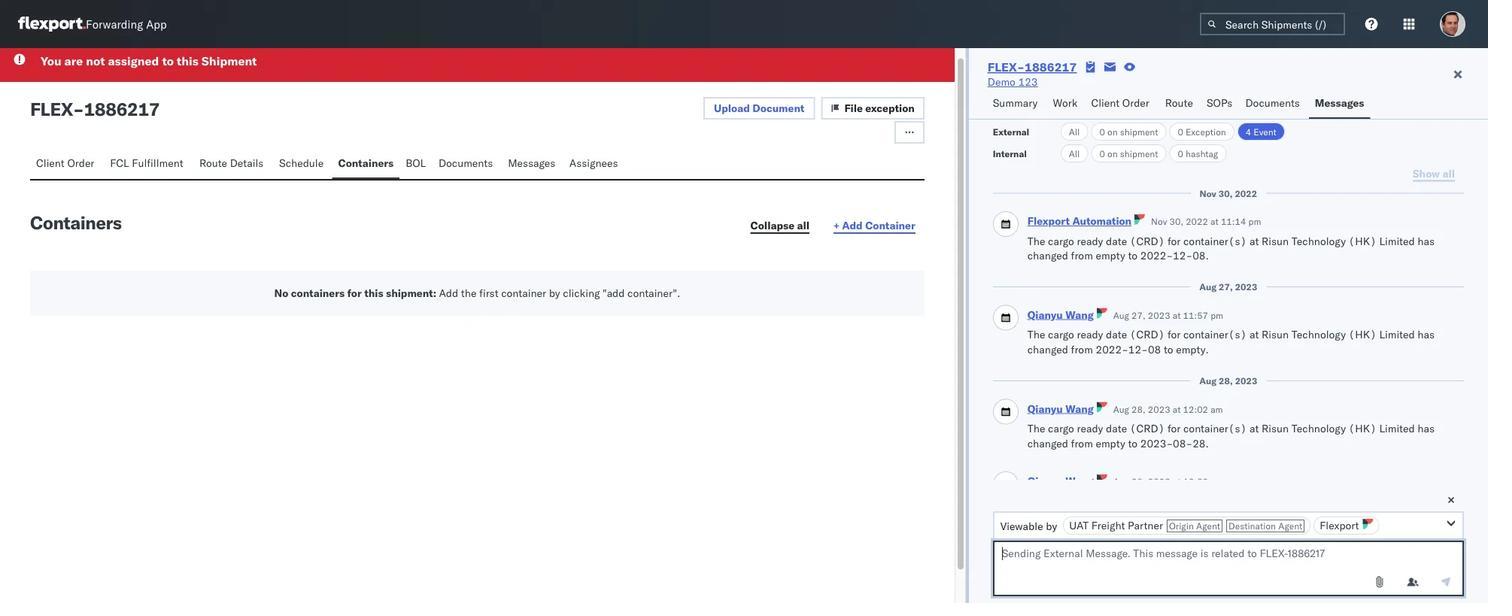 Task type: describe. For each thing, give the bounding box(es) containing it.
destination agent
[[1229, 521, 1302, 532]]

27, for aug 27, 2023
[[1219, 282, 1233, 293]]

the cargo ready date (crd) for container(s)  at risun technology (hk) limited has changed from empty to 2022-12-08.
[[1027, 234, 1435, 262]]

for right containers
[[347, 286, 362, 299]]

2023 for aug 28, 2023 at 12:03 am
[[1148, 476, 1170, 488]]

1 horizontal spatial by
[[1046, 520, 1057, 533]]

for for the cargo ready date (crd) for container(s)  at risun technology (hk) limited has changed from 2022-12-08 to empty.
[[1167, 328, 1181, 341]]

1 horizontal spatial messages button
[[1309, 90, 1370, 119]]

flexport button
[[1314, 517, 1379, 535]]

2023 for aug 28, 2023
[[1235, 375, 1257, 387]]

partner
[[1128, 519, 1163, 532]]

flex-
[[988, 59, 1025, 74]]

flexport automation button
[[1027, 214, 1132, 228]]

to inside the cargo ready date (crd) for container(s)  at risun technology (hk) limited has changed from 2022-12-08 to empty.
[[1164, 343, 1173, 356]]

3 qianyu from the top
[[1027, 475, 1063, 488]]

collapse all
[[750, 219, 810, 232]]

has for the cargo ready date (crd) for container(s)  at risun technology (hk) limited has changed from empty to 2022-12-08.
[[1418, 234, 1435, 248]]

for for the cargo ready date (crd) for container(s)  at risun technology (hk) limited has changed from empty to 2022-12-08.
[[1167, 234, 1181, 248]]

aug for aug 27, 2023 at 11:57 pm
[[1113, 310, 1129, 321]]

2023 for aug 27, 2023 at 11:57 pm
[[1148, 310, 1170, 321]]

aug 28, 2023 at 12:03 am
[[1113, 476, 1223, 488]]

container(s) for empty.
[[1183, 328, 1247, 341]]

1 vertical spatial client order button
[[30, 149, 104, 179]]

document
[[752, 101, 805, 114]]

assignees button
[[563, 149, 627, 179]]

risun for empty.
[[1262, 328, 1289, 341]]

upload document button
[[703, 97, 815, 119]]

forwarding app
[[86, 17, 167, 31]]

fulfillment
[[132, 156, 183, 169]]

at left the 12:03
[[1173, 476, 1181, 488]]

0 horizontal spatial by
[[549, 286, 560, 299]]

the for the cargo ready date (crd) for container(s)  at risun technology (hk) limited has changed from empty to 2023-08-28.
[[1027, 422, 1045, 435]]

at left 12:02
[[1173, 404, 1181, 415]]

pm for empty.
[[1211, 310, 1223, 321]]

container
[[865, 219, 915, 232]]

assignees
[[569, 156, 618, 169]]

2022- inside the cargo ready date (crd) for container(s)  at risun technology (hk) limited has changed from 2022-12-08 to empty.
[[1096, 343, 1128, 356]]

3 qianyu wang from the top
[[1027, 475, 1094, 488]]

1 horizontal spatial this
[[364, 286, 383, 299]]

app
[[146, 17, 167, 31]]

aug for aug 28, 2023 at 12:03 am
[[1113, 476, 1129, 488]]

1 vertical spatial client order
[[36, 156, 94, 169]]

has for the cargo ready date (crd) for container(s)  at risun technology (hk) limited has changed from 2022-12-08 to empty.
[[1418, 328, 1435, 341]]

at left the 11:14
[[1210, 216, 1219, 227]]

file exception
[[844, 101, 915, 114]]

12:02
[[1183, 404, 1208, 415]]

automation
[[1072, 214, 1132, 228]]

work
[[1053, 96, 1078, 109]]

demo 123
[[988, 75, 1038, 88]]

fcl fulfillment button
[[104, 149, 193, 179]]

3 qianyu wang button from the top
[[1027, 475, 1094, 488]]

flexport for flexport
[[1320, 519, 1359, 532]]

container(s) for 08.
[[1183, 234, 1247, 248]]

0 horizontal spatial documents button
[[432, 149, 502, 179]]

4 event
[[1246, 126, 1277, 137]]

2022- inside the cargo ready date (crd) for container(s)  at risun technology (hk) limited has changed from empty to 2022-12-08.
[[1140, 249, 1173, 262]]

on for 0 hashtag
[[1107, 148, 1118, 159]]

flex-1886217 link
[[988, 59, 1077, 74]]

changed for the cargo ready date (crd) for container(s)  at risun technology (hk) limited has changed from empty to 2022-12-08.
[[1027, 249, 1068, 262]]

no
[[274, 286, 288, 299]]

nov 30, 2022
[[1200, 188, 1257, 199]]

demo
[[988, 75, 1016, 88]]

0 horizontal spatial containers
[[30, 211, 122, 234]]

all for internal
[[1069, 148, 1080, 159]]

summary
[[993, 96, 1038, 109]]

viewable
[[1000, 520, 1043, 533]]

08-
[[1173, 437, 1193, 450]]

1 vertical spatial messages
[[508, 156, 555, 169]]

flexport for flexport automation
[[1027, 214, 1070, 228]]

12:03
[[1183, 476, 1208, 488]]

aug for aug 27, 2023
[[1199, 282, 1217, 293]]

assigned
[[108, 53, 159, 68]]

agent inside uat freight partner origin agent
[[1196, 521, 1220, 532]]

freight
[[1091, 519, 1125, 532]]

nov for nov 30, 2022
[[1200, 188, 1216, 199]]

(crd) for 2022-
[[1130, 234, 1165, 248]]

at inside the cargo ready date (crd) for container(s)  at risun technology (hk) limited has changed from empty to 2022-12-08.
[[1249, 234, 1259, 248]]

0 horizontal spatial add
[[439, 286, 458, 299]]

0 hashtag
[[1178, 148, 1218, 159]]

all
[[797, 219, 810, 232]]

4
[[1246, 126, 1251, 137]]

collapse all button
[[741, 214, 819, 237]]

all for external
[[1069, 126, 1080, 137]]

origin
[[1169, 521, 1194, 532]]

internal
[[993, 148, 1027, 159]]

schedule button
[[273, 149, 332, 179]]

hashtag
[[1186, 148, 1218, 159]]

upload
[[714, 101, 750, 114]]

flexport. image
[[18, 17, 86, 32]]

+
[[834, 219, 840, 232]]

flex-1886217
[[988, 59, 1077, 74]]

uat freight partner origin agent
[[1069, 519, 1220, 532]]

container
[[501, 286, 546, 299]]

container".
[[628, 286, 680, 299]]

"add
[[603, 286, 625, 299]]

+ add container
[[834, 219, 915, 232]]

cargo for the cargo ready date (crd) for container(s)  at risun technology (hk) limited has changed from empty to 2022-12-08.
[[1048, 234, 1074, 248]]

am for aug 28, 2023 at 12:02 am
[[1211, 404, 1223, 415]]

2023 for aug 28, 2023 at 12:02 am
[[1148, 404, 1170, 415]]

schedule
[[279, 156, 324, 169]]

route details
[[199, 156, 264, 169]]

documents for documents 'button' to the left
[[439, 156, 493, 169]]

aug 27, 2023 at 11:57 pm
[[1113, 310, 1223, 321]]

0 exception
[[1178, 126, 1226, 137]]

external
[[993, 126, 1029, 137]]

route button
[[1159, 90, 1201, 119]]

1 horizontal spatial client order button
[[1085, 90, 1159, 119]]

flex - 1886217
[[30, 97, 160, 120]]

shipment:
[[386, 286, 436, 299]]

nov 30, 2022 at 11:14 pm
[[1151, 216, 1261, 227]]

upload document
[[714, 101, 805, 114]]

0 on shipment for 0 exception
[[1099, 126, 1158, 137]]

forwarding
[[86, 17, 143, 31]]

container(s) for 28.
[[1183, 422, 1247, 435]]

2023-
[[1140, 437, 1173, 450]]

all button for internal
[[1061, 144, 1088, 162]]

2 agent from the left
[[1278, 521, 1302, 532]]

cargo for the cargo ready date (crd) for container(s)  at risun technology (hk) limited has changed from 2022-12-08 to empty.
[[1048, 328, 1074, 341]]

empty.
[[1176, 343, 1209, 356]]

0 horizontal spatial messages button
[[502, 149, 563, 179]]

client for right the client order button
[[1091, 96, 1120, 109]]

ready for 2022-
[[1077, 234, 1103, 248]]

the for the cargo ready date (crd) for container(s)  at risun technology (hk) limited has changed from 2022-12-08 to empty.
[[1027, 328, 1045, 341]]

0 vertical spatial messages
[[1315, 96, 1364, 109]]

from for the cargo ready date (crd) for container(s)  at risun technology (hk) limited has changed from empty to 2022-12-08.
[[1071, 249, 1093, 262]]

containers inside button
[[338, 156, 394, 169]]

changed for the cargo ready date (crd) for container(s)  at risun technology (hk) limited has changed from empty to 2023-08-28.
[[1027, 437, 1068, 450]]

nov for nov 30, 2022 at 11:14 pm
[[1151, 216, 1167, 227]]

0 vertical spatial order
[[1122, 96, 1149, 109]]

are
[[64, 53, 83, 68]]

file
[[844, 101, 863, 114]]

0 vertical spatial 1886217
[[1025, 59, 1077, 74]]

viewable by
[[1000, 520, 1057, 533]]

on for 0 exception
[[1107, 126, 1118, 137]]

(hk) for the cargo ready date (crd) for container(s)  at risun technology (hk) limited has changed from empty to 2022-12-08.
[[1349, 234, 1377, 248]]

fcl fulfillment
[[110, 156, 183, 169]]

at left '11:57'
[[1173, 310, 1181, 321]]

details
[[230, 156, 264, 169]]

technology for 08.
[[1292, 234, 1346, 248]]

at inside the cargo ready date (crd) for container(s)  at risun technology (hk) limited has changed from empty to 2023-08-28.
[[1249, 422, 1259, 435]]



Task type: locate. For each thing, give the bounding box(es) containing it.
risun inside the cargo ready date (crd) for container(s)  at risun technology (hk) limited has changed from empty to 2022-12-08.
[[1262, 234, 1289, 248]]

for for the cargo ready date (crd) for container(s)  at risun technology (hk) limited has changed from empty to 2023-08-28.
[[1167, 422, 1181, 435]]

2 empty from the top
[[1096, 437, 1125, 450]]

1 qianyu wang button from the top
[[1027, 308, 1094, 321]]

1 qianyu from the top
[[1027, 308, 1063, 321]]

1 from from the top
[[1071, 249, 1093, 262]]

aug 28, 2023 at 12:02 am
[[1113, 404, 1223, 415]]

0 vertical spatial qianyu
[[1027, 308, 1063, 321]]

0 vertical spatial all button
[[1061, 123, 1088, 141]]

1 vertical spatial documents
[[439, 156, 493, 169]]

0 on shipment left 0 exception at the right of the page
[[1099, 126, 1158, 137]]

1 vertical spatial by
[[1046, 520, 1057, 533]]

1 horizontal spatial documents button
[[1239, 90, 1309, 119]]

1 0 on shipment from the top
[[1099, 126, 1158, 137]]

1 vertical spatial route
[[199, 156, 227, 169]]

2023
[[1235, 282, 1257, 293], [1148, 310, 1170, 321], [1235, 375, 1257, 387], [1148, 404, 1170, 415], [1148, 476, 1170, 488]]

client order
[[1091, 96, 1149, 109], [36, 156, 94, 169]]

technology
[[1292, 234, 1346, 248], [1292, 328, 1346, 341], [1292, 422, 1346, 435]]

cargo inside the cargo ready date (crd) for container(s)  at risun technology (hk) limited has changed from 2022-12-08 to empty.
[[1048, 328, 1074, 341]]

container(s) inside the cargo ready date (crd) for container(s)  at risun technology (hk) limited has changed from 2022-12-08 to empty.
[[1183, 328, 1247, 341]]

2 qianyu from the top
[[1027, 402, 1063, 415]]

from left 2023- in the right of the page
[[1071, 437, 1093, 450]]

1 risun from the top
[[1262, 234, 1289, 248]]

1 vertical spatial 2022-
[[1096, 343, 1128, 356]]

to inside the cargo ready date (crd) for container(s)  at risun technology (hk) limited has changed from empty to 2022-12-08.
[[1128, 249, 1138, 262]]

flexport inside button
[[1320, 519, 1359, 532]]

1 date from the top
[[1106, 234, 1127, 248]]

nov up nov 30, 2022 at 11:14 pm
[[1200, 188, 1216, 199]]

has inside the cargo ready date (crd) for container(s)  at risun technology (hk) limited has changed from empty to 2022-12-08.
[[1418, 234, 1435, 248]]

cargo for the cargo ready date (crd) for container(s)  at risun technology (hk) limited has changed from empty to 2023-08-28.
[[1048, 422, 1074, 435]]

1 vertical spatial add
[[439, 286, 458, 299]]

1 vertical spatial wang
[[1065, 402, 1094, 415]]

documents button right bol
[[432, 149, 502, 179]]

demo 123 link
[[988, 74, 1038, 90]]

client order button
[[1085, 90, 1159, 119], [30, 149, 104, 179]]

3 wang from the top
[[1065, 475, 1094, 488]]

11:57
[[1183, 310, 1208, 321]]

aug 27, 2023
[[1199, 282, 1257, 293]]

2023 down the cargo ready date (crd) for container(s)  at risun technology (hk) limited has changed from empty to 2022-12-08.
[[1235, 282, 1257, 293]]

add inside button
[[842, 219, 863, 232]]

1 vertical spatial qianyu
[[1027, 402, 1063, 415]]

1 horizontal spatial 1886217
[[1025, 59, 1077, 74]]

nov right automation
[[1151, 216, 1167, 227]]

client order button right work at the top
[[1085, 90, 1159, 119]]

flexport
[[1027, 214, 1070, 228], [1320, 519, 1359, 532]]

sops
[[1207, 96, 1233, 109]]

for down aug 27, 2023 at 11:57 pm
[[1167, 328, 1181, 341]]

Search Shipments (/) text field
[[1200, 13, 1345, 35]]

1886217
[[1025, 59, 1077, 74], [84, 97, 160, 120]]

2 cargo from the top
[[1048, 328, 1074, 341]]

changed inside the cargo ready date (crd) for container(s)  at risun technology (hk) limited has changed from 2022-12-08 to empty.
[[1027, 343, 1068, 356]]

exception
[[865, 101, 915, 114]]

add right +
[[842, 219, 863, 232]]

pm
[[1248, 216, 1261, 227], [1211, 310, 1223, 321]]

1 horizontal spatial containers
[[338, 156, 394, 169]]

risun for 28.
[[1262, 422, 1289, 435]]

all button for external
[[1061, 123, 1088, 141]]

3 limited from the top
[[1379, 422, 1415, 435]]

3 ready from the top
[[1077, 422, 1103, 435]]

am right the 12:03
[[1211, 476, 1223, 488]]

from for the cargo ready date (crd) for container(s)  at risun technology (hk) limited has changed from 2022-12-08 to empty.
[[1071, 343, 1093, 356]]

2 qianyu wang from the top
[[1027, 402, 1094, 415]]

-
[[73, 97, 84, 120]]

for inside the cargo ready date (crd) for container(s)  at risun technology (hk) limited has changed from empty to 2022-12-08.
[[1167, 234, 1181, 248]]

changed inside the cargo ready date (crd) for container(s)  at risun technology (hk) limited has changed from empty to 2023-08-28.
[[1027, 437, 1068, 450]]

flexport left automation
[[1027, 214, 1070, 228]]

empty for 2022-
[[1096, 249, 1125, 262]]

flexport automation
[[1027, 214, 1132, 228]]

pm right the 11:14
[[1248, 216, 1261, 227]]

1 shipment from the top
[[1120, 126, 1158, 137]]

1 wang from the top
[[1065, 308, 1094, 321]]

for down nov 30, 2022 at 11:14 pm
[[1167, 234, 1181, 248]]

28, up 2023- in the right of the page
[[1132, 404, 1146, 415]]

qianyu for the cargo ready date (crd) for container(s)  at risun technology (hk) limited has changed from empty to 2023-08-28.
[[1027, 402, 1063, 415]]

2 vertical spatial qianyu wang button
[[1027, 475, 1094, 488]]

1 horizontal spatial nov
[[1200, 188, 1216, 199]]

wang for empty
[[1065, 402, 1094, 415]]

1 vertical spatial nov
[[1151, 216, 1167, 227]]

client right work button
[[1091, 96, 1120, 109]]

technology inside the cargo ready date (crd) for container(s)  at risun technology (hk) limited has changed from empty to 2022-12-08.
[[1292, 234, 1346, 248]]

to right the 08 at right bottom
[[1164, 343, 1173, 356]]

2 has from the top
[[1418, 328, 1435, 341]]

0 vertical spatial limited
[[1379, 234, 1415, 248]]

route for route
[[1165, 96, 1193, 109]]

1 vertical spatial empty
[[1096, 437, 1125, 450]]

2022- left the 08 at right bottom
[[1096, 343, 1128, 356]]

shipment left 0 hashtag
[[1120, 148, 1158, 159]]

to left 2023- in the right of the page
[[1128, 437, 1138, 450]]

2022 up the 11:14
[[1235, 188, 1257, 199]]

container(s) inside the cargo ready date (crd) for container(s)  at risun technology (hk) limited has changed from empty to 2022-12-08.
[[1183, 234, 1247, 248]]

3 (hk) from the top
[[1349, 422, 1377, 435]]

1 horizontal spatial client order
[[1091, 96, 1149, 109]]

30, up the 11:14
[[1219, 188, 1233, 199]]

12- inside the cargo ready date (crd) for container(s)  at risun technology (hk) limited has changed from 2022-12-08 to empty.
[[1128, 343, 1148, 356]]

date for 2022-
[[1106, 234, 1127, 248]]

from inside the cargo ready date (crd) for container(s)  at risun technology (hk) limited has changed from empty to 2023-08-28.
[[1071, 437, 1093, 450]]

0 vertical spatial cargo
[[1048, 234, 1074, 248]]

1 vertical spatial 2022
[[1186, 216, 1208, 227]]

(crd) up 2023- in the right of the page
[[1130, 422, 1165, 435]]

qianyu wang for the cargo ready date (crd) for container(s)  at risun technology (hk) limited has changed from empty to 2023-08-28.
[[1027, 402, 1094, 415]]

2023 for aug 27, 2023
[[1235, 282, 1257, 293]]

risun
[[1262, 234, 1289, 248], [1262, 328, 1289, 341], [1262, 422, 1289, 435]]

0 horizontal spatial flexport
[[1027, 214, 1070, 228]]

(crd) down automation
[[1130, 234, 1165, 248]]

1 vertical spatial container(s)
[[1183, 328, 1247, 341]]

2 (hk) from the top
[[1349, 328, 1377, 341]]

30, left the 11:14
[[1169, 216, 1183, 227]]

0 horizontal spatial messages
[[508, 156, 555, 169]]

1 horizontal spatial 27,
[[1219, 282, 1233, 293]]

risun inside the cargo ready date (crd) for container(s)  at risun technology (hk) limited has changed from 2022-12-08 to empty.
[[1262, 328, 1289, 341]]

0 horizontal spatial pm
[[1211, 310, 1223, 321]]

2 shipment from the top
[[1120, 148, 1158, 159]]

bol
[[406, 156, 426, 169]]

container(s) inside the cargo ready date (crd) for container(s)  at risun technology (hk) limited has changed from empty to 2023-08-28.
[[1183, 422, 1247, 435]]

route left details
[[199, 156, 227, 169]]

the
[[461, 286, 477, 299]]

flexport right destination agent
[[1320, 519, 1359, 532]]

08.
[[1193, 249, 1209, 262]]

to right assigned
[[162, 53, 174, 68]]

2 from from the top
[[1071, 343, 1093, 356]]

2 container(s) from the top
[[1183, 328, 1247, 341]]

2 vertical spatial wang
[[1065, 475, 1094, 488]]

forwarding app link
[[18, 17, 167, 32]]

(hk) for the cargo ready date (crd) for container(s)  at risun technology (hk) limited has changed from empty to 2023-08-28.
[[1349, 422, 1377, 435]]

summary button
[[987, 90, 1047, 119]]

aug for aug 28, 2023 at 12:02 am
[[1113, 404, 1129, 415]]

2 on from the top
[[1107, 148, 1118, 159]]

documents button up event at the top right
[[1239, 90, 1309, 119]]

technology for empty.
[[1292, 328, 1346, 341]]

0 vertical spatial on
[[1107, 126, 1118, 137]]

1 (crd) from the top
[[1130, 234, 1165, 248]]

2 vertical spatial technology
[[1292, 422, 1346, 435]]

this left shipment
[[177, 53, 199, 68]]

the inside the cargo ready date (crd) for container(s)  at risun technology (hk) limited has changed from 2022-12-08 to empty.
[[1027, 328, 1045, 341]]

1 vertical spatial documents button
[[432, 149, 502, 179]]

2 risun from the top
[[1262, 328, 1289, 341]]

cargo inside the cargo ready date (crd) for container(s)  at risun technology (hk) limited has changed from empty to 2022-12-08.
[[1048, 234, 1074, 248]]

at
[[1210, 216, 1219, 227], [1249, 234, 1259, 248], [1173, 310, 1181, 321], [1249, 328, 1259, 341], [1173, 404, 1181, 415], [1249, 422, 1259, 435], [1173, 476, 1181, 488]]

route inside button
[[199, 156, 227, 169]]

3 container(s) from the top
[[1183, 422, 1247, 435]]

add left the the
[[439, 286, 458, 299]]

30, for nov 30, 2022
[[1219, 188, 1233, 199]]

2 vertical spatial cargo
[[1048, 422, 1074, 435]]

2022- left 08.
[[1140, 249, 1173, 262]]

1 vertical spatial flexport
[[1320, 519, 1359, 532]]

limited for the cargo ready date (crd) for container(s)  at risun technology (hk) limited has changed from empty to 2023-08-28.
[[1379, 422, 1415, 435]]

2 vertical spatial container(s)
[[1183, 422, 1247, 435]]

3 cargo from the top
[[1048, 422, 1074, 435]]

qianyu
[[1027, 308, 1063, 321], [1027, 402, 1063, 415], [1027, 475, 1063, 488]]

1 vertical spatial date
[[1106, 328, 1127, 341]]

2 am from the top
[[1211, 476, 1223, 488]]

from left the 08 at right bottom
[[1071, 343, 1093, 356]]

empty
[[1096, 249, 1125, 262], [1096, 437, 1125, 450]]

0 vertical spatial client order
[[1091, 96, 1149, 109]]

from for the cargo ready date (crd) for container(s)  at risun technology (hk) limited has changed from empty to 2023-08-28.
[[1071, 437, 1093, 450]]

27, down the cargo ready date (crd) for container(s)  at risun technology (hk) limited has changed from empty to 2022-12-08.
[[1219, 282, 1233, 293]]

you
[[41, 53, 61, 68]]

1 horizontal spatial messages
[[1315, 96, 1364, 109]]

2 0 on shipment from the top
[[1099, 148, 1158, 159]]

has inside the cargo ready date (crd) for container(s)  at risun technology (hk) limited has changed from empty to 2023-08-28.
[[1418, 422, 1435, 435]]

shipment
[[201, 53, 257, 68]]

1 vertical spatial order
[[67, 156, 94, 169]]

30, for nov 30, 2022 at 11:14 pm
[[1169, 216, 1183, 227]]

ready
[[1077, 234, 1103, 248], [1077, 328, 1103, 341], [1077, 422, 1103, 435]]

0 vertical spatial (crd)
[[1130, 234, 1165, 248]]

3 (crd) from the top
[[1130, 422, 1165, 435]]

pm for 08.
[[1248, 216, 1261, 227]]

limited inside the cargo ready date (crd) for container(s)  at risun technology (hk) limited has changed from empty to 2023-08-28.
[[1379, 422, 1415, 435]]

1 (hk) from the top
[[1349, 234, 1377, 248]]

by left uat
[[1046, 520, 1057, 533]]

0 vertical spatial 0 on shipment
[[1099, 126, 1158, 137]]

first
[[479, 286, 498, 299]]

route for route details
[[199, 156, 227, 169]]

event
[[1254, 126, 1277, 137]]

27, left '11:57'
[[1132, 310, 1146, 321]]

0 horizontal spatial client
[[36, 156, 65, 169]]

1 vertical spatial limited
[[1379, 328, 1415, 341]]

(crd) up the 08 at right bottom
[[1130, 328, 1165, 341]]

1 horizontal spatial 2022-
[[1140, 249, 1173, 262]]

from down flexport automation "button" in the right top of the page
[[1071, 249, 1093, 262]]

1 vertical spatial 28,
[[1132, 404, 1146, 415]]

0 vertical spatial container(s)
[[1183, 234, 1247, 248]]

2023 down the cargo ready date (crd) for container(s)  at risun technology (hk) limited has changed from 2022-12-08 to empty.
[[1235, 375, 1257, 387]]

2 limited from the top
[[1379, 328, 1415, 341]]

1 vertical spatial client
[[36, 156, 65, 169]]

2023 up the 08 at right bottom
[[1148, 310, 1170, 321]]

ready for 2023-
[[1077, 422, 1103, 435]]

cargo
[[1048, 234, 1074, 248], [1048, 328, 1074, 341], [1048, 422, 1074, 435]]

add
[[842, 219, 863, 232], [439, 286, 458, 299]]

at down nov 30, 2022 at 11:14 pm
[[1249, 234, 1259, 248]]

aug up '11:57'
[[1199, 282, 1217, 293]]

3 technology from the top
[[1292, 422, 1346, 435]]

28,
[[1219, 375, 1233, 387], [1132, 404, 1146, 415], [1132, 476, 1146, 488]]

date down aug 27, 2023 at 11:57 pm
[[1106, 328, 1127, 341]]

0 horizontal spatial 30,
[[1169, 216, 1183, 227]]

1 am from the top
[[1211, 404, 1223, 415]]

from inside the cargo ready date (crd) for container(s)  at risun technology (hk) limited has changed from 2022-12-08 to empty.
[[1071, 343, 1093, 356]]

1 on from the top
[[1107, 126, 1118, 137]]

2 vertical spatial (crd)
[[1130, 422, 1165, 435]]

date down automation
[[1106, 234, 1127, 248]]

1 vertical spatial technology
[[1292, 328, 1346, 341]]

3 date from the top
[[1106, 422, 1127, 435]]

bol button
[[400, 149, 432, 179]]

1 horizontal spatial 2022
[[1235, 188, 1257, 199]]

1 the from the top
[[1027, 234, 1045, 248]]

client
[[1091, 96, 1120, 109], [36, 156, 65, 169]]

order left fcl
[[67, 156, 94, 169]]

2 date from the top
[[1106, 328, 1127, 341]]

28, for aug 28, 2023 at 12:02 am
[[1132, 404, 1146, 415]]

1 vertical spatial 0 on shipment
[[1099, 148, 1158, 159]]

28, down the cargo ready date (crd) for container(s)  at risun technology (hk) limited has changed from 2022-12-08 to empty.
[[1219, 375, 1233, 387]]

0 vertical spatial documents button
[[1239, 90, 1309, 119]]

risun for 08.
[[1262, 234, 1289, 248]]

changed inside the cargo ready date (crd) for container(s)  at risun technology (hk) limited has changed from empty to 2022-12-08.
[[1027, 249, 1068, 262]]

1 vertical spatial pm
[[1211, 310, 1223, 321]]

27, for aug 27, 2023 at 11:57 pm
[[1132, 310, 1146, 321]]

date for 2023-
[[1106, 422, 1127, 435]]

2023 up 2023- in the right of the page
[[1148, 404, 1170, 415]]

2022 for nov 30, 2022
[[1235, 188, 1257, 199]]

for inside the cargo ready date (crd) for container(s)  at risun technology (hk) limited has changed from empty to 2023-08-28.
[[1167, 422, 1181, 435]]

the cargo ready date (crd) for container(s)  at risun technology (hk) limited has changed from 2022-12-08 to empty.
[[1027, 328, 1435, 356]]

3 the from the top
[[1027, 422, 1045, 435]]

0 vertical spatial 30,
[[1219, 188, 1233, 199]]

12- inside the cargo ready date (crd) for container(s)  at risun technology (hk) limited has changed from empty to 2022-12-08.
[[1173, 249, 1193, 262]]

on
[[1107, 126, 1118, 137], [1107, 148, 1118, 159]]

1 horizontal spatial documents
[[1245, 96, 1300, 109]]

collapse
[[750, 219, 794, 232]]

1 vertical spatial 30,
[[1169, 216, 1183, 227]]

1886217 down assigned
[[84, 97, 160, 120]]

empty down automation
[[1096, 249, 1125, 262]]

1 vertical spatial 1886217
[[84, 97, 160, 120]]

containers left bol
[[338, 156, 394, 169]]

0 vertical spatial client order button
[[1085, 90, 1159, 119]]

at up aug 28, 2023
[[1249, 328, 1259, 341]]

0 horizontal spatial 1886217
[[84, 97, 160, 120]]

to down automation
[[1128, 249, 1138, 262]]

containers down fcl
[[30, 211, 122, 234]]

2 (crd) from the top
[[1130, 328, 1165, 341]]

1 horizontal spatial flexport
[[1320, 519, 1359, 532]]

1 horizontal spatial 30,
[[1219, 188, 1233, 199]]

wang for 2022-
[[1065, 308, 1094, 321]]

am
[[1211, 404, 1223, 415], [1211, 476, 1223, 488]]

no containers for this shipment: add the first container by clicking "add container".
[[274, 286, 680, 299]]

1 technology from the top
[[1292, 234, 1346, 248]]

client down flex
[[36, 156, 65, 169]]

aug up freight
[[1113, 476, 1129, 488]]

2 vertical spatial 28,
[[1132, 476, 1146, 488]]

empty for 2023-
[[1096, 437, 1125, 450]]

3 risun from the top
[[1262, 422, 1289, 435]]

technology for 28.
[[1292, 422, 1346, 435]]

123
[[1018, 75, 1038, 88]]

by
[[549, 286, 560, 299], [1046, 520, 1057, 533]]

qianyu wang button for the cargo ready date (crd) for container(s)  at risun technology (hk) limited has changed from 2022-12-08 to empty.
[[1027, 308, 1094, 321]]

1 all from the top
[[1069, 126, 1080, 137]]

0 horizontal spatial order
[[67, 156, 94, 169]]

1 horizontal spatial pm
[[1248, 216, 1261, 227]]

1 horizontal spatial add
[[842, 219, 863, 232]]

ready inside the cargo ready date (crd) for container(s)  at risun technology (hk) limited has changed from empty to 2023-08-28.
[[1077, 422, 1103, 435]]

client order left fcl
[[36, 156, 94, 169]]

08
[[1148, 343, 1161, 356]]

limited for the cargo ready date (crd) for container(s)  at risun technology (hk) limited has changed from empty to 2022-12-08.
[[1379, 234, 1415, 248]]

clicking
[[563, 286, 600, 299]]

limited inside the cargo ready date (crd) for container(s)  at risun technology (hk) limited has changed from 2022-12-08 to empty.
[[1379, 328, 1415, 341]]

2 wang from the top
[[1065, 402, 1094, 415]]

1 vertical spatial ready
[[1077, 328, 1103, 341]]

by left clicking
[[549, 286, 560, 299]]

(crd) inside the cargo ready date (crd) for container(s)  at risun technology (hk) limited has changed from empty to 2022-12-08.
[[1130, 234, 1165, 248]]

cargo inside the cargo ready date (crd) for container(s)  at risun technology (hk) limited has changed from empty to 2023-08-28.
[[1048, 422, 1074, 435]]

route inside 'button'
[[1165, 96, 1193, 109]]

from
[[1071, 249, 1093, 262], [1071, 343, 1093, 356], [1071, 437, 1093, 450]]

0 vertical spatial changed
[[1027, 249, 1068, 262]]

aug left '11:57'
[[1113, 310, 1129, 321]]

container(s) up 08.
[[1183, 234, 1247, 248]]

2 vertical spatial limited
[[1379, 422, 1415, 435]]

date inside the cargo ready date (crd) for container(s)  at risun technology (hk) limited has changed from 2022-12-08 to empty.
[[1106, 328, 1127, 341]]

client order button left fcl
[[30, 149, 104, 179]]

pm right '11:57'
[[1211, 310, 1223, 321]]

+ add container button
[[825, 214, 924, 237]]

messages button
[[1309, 90, 1370, 119], [502, 149, 563, 179]]

technology inside the cargo ready date (crd) for container(s)  at risun technology (hk) limited has changed from 2022-12-08 to empty.
[[1292, 328, 1346, 341]]

shipment left 0 exception at the right of the page
[[1120, 126, 1158, 137]]

risun inside the cargo ready date (crd) for container(s)  at risun technology (hk) limited has changed from empty to 2023-08-28.
[[1262, 422, 1289, 435]]

0 on shipment for 0 hashtag
[[1099, 148, 1158, 159]]

30,
[[1219, 188, 1233, 199], [1169, 216, 1183, 227]]

empty inside the cargo ready date (crd) for container(s)  at risun technology (hk) limited has changed from empty to 2022-12-08.
[[1096, 249, 1125, 262]]

0 horizontal spatial client order button
[[30, 149, 104, 179]]

fcl
[[110, 156, 129, 169]]

0 vertical spatial wang
[[1065, 308, 1094, 321]]

2 vertical spatial (hk)
[[1349, 422, 1377, 435]]

2 all button from the top
[[1061, 144, 1088, 162]]

3 has from the top
[[1418, 422, 1435, 435]]

the cargo ready date (crd) for container(s)  at risun technology (hk) limited has changed from empty to 2023-08-28.
[[1027, 422, 1435, 450]]

qianyu wang button for the cargo ready date (crd) for container(s)  at risun technology (hk) limited has changed from empty to 2023-08-28.
[[1027, 402, 1094, 415]]

at down aug 28, 2023
[[1249, 422, 1259, 435]]

1 vertical spatial shipment
[[1120, 148, 1158, 159]]

1 vertical spatial (crd)
[[1130, 328, 1165, 341]]

0 horizontal spatial 2022
[[1186, 216, 1208, 227]]

to inside the cargo ready date (crd) for container(s)  at risun technology (hk) limited has changed from empty to 2023-08-28.
[[1128, 437, 1138, 450]]

am for aug 28, 2023 at 12:03 am
[[1211, 476, 1223, 488]]

date for 08
[[1106, 328, 1127, 341]]

27,
[[1219, 282, 1233, 293], [1132, 310, 1146, 321]]

0 vertical spatial from
[[1071, 249, 1093, 262]]

0 vertical spatial all
[[1069, 126, 1080, 137]]

date inside the cargo ready date (crd) for container(s)  at risun technology (hk) limited has changed from empty to 2022-12-08.
[[1106, 234, 1127, 248]]

1 all button from the top
[[1061, 123, 1088, 141]]

the inside the cargo ready date (crd) for container(s)  at risun technology (hk) limited has changed from empty to 2022-12-08.
[[1027, 234, 1045, 248]]

0 vertical spatial route
[[1165, 96, 1193, 109]]

aug for aug 28, 2023
[[1199, 375, 1217, 387]]

all button
[[1061, 123, 1088, 141], [1061, 144, 1088, 162]]

2 vertical spatial ready
[[1077, 422, 1103, 435]]

container(s) up empty.
[[1183, 328, 1247, 341]]

1886217 up 123
[[1025, 59, 1077, 74]]

(crd) for 08
[[1130, 328, 1165, 341]]

2022 up 08.
[[1186, 216, 1208, 227]]

Sending External Message. This message is related to FLEX-1886217 text field
[[993, 541, 1464, 597]]

0 vertical spatial messages button
[[1309, 90, 1370, 119]]

28, down 2023- in the right of the page
[[1132, 476, 1146, 488]]

1 vertical spatial qianyu wang
[[1027, 402, 1094, 415]]

2 changed from the top
[[1027, 343, 1068, 356]]

this left the shipment:
[[364, 286, 383, 299]]

container(s) up 28.
[[1183, 422, 1247, 435]]

0 vertical spatial shipment
[[1120, 126, 1158, 137]]

2 vertical spatial has
[[1418, 422, 1435, 435]]

3 changed from the top
[[1027, 437, 1068, 450]]

(hk) inside the cargo ready date (crd) for container(s)  at risun technology (hk) limited has changed from 2022-12-08 to empty.
[[1349, 328, 1377, 341]]

(crd) inside the cargo ready date (crd) for container(s)  at risun technology (hk) limited has changed from 2022-12-08 to empty.
[[1130, 328, 1165, 341]]

ready for 08
[[1077, 328, 1103, 341]]

0 on shipment left 0 hashtag
[[1099, 148, 1158, 159]]

1 has from the top
[[1418, 234, 1435, 248]]

(hk) for the cargo ready date (crd) for container(s)  at risun technology (hk) limited has changed from 2022-12-08 to empty.
[[1349, 328, 1377, 341]]

(crd) for 2023-
[[1130, 422, 1165, 435]]

agent right origin
[[1196, 521, 1220, 532]]

empty left 2023- in the right of the page
[[1096, 437, 1125, 450]]

container(s)
[[1183, 234, 1247, 248], [1183, 328, 1247, 341], [1183, 422, 1247, 435]]

aug 28, 2023
[[1199, 375, 1257, 387]]

agent right destination
[[1278, 521, 1302, 532]]

2 technology from the top
[[1292, 328, 1346, 341]]

route up 0 exception at the right of the page
[[1165, 96, 1193, 109]]

1 qianyu wang from the top
[[1027, 308, 1094, 321]]

ready inside the cargo ready date (crd) for container(s)  at risun technology (hk) limited has changed from empty to 2022-12-08.
[[1077, 234, 1103, 248]]

2023 left the 12:03
[[1148, 476, 1170, 488]]

client order right work button
[[1091, 96, 1149, 109]]

agent
[[1196, 521, 1220, 532], [1278, 521, 1302, 532]]

not
[[86, 53, 105, 68]]

1 vertical spatial 12-
[[1128, 343, 1148, 356]]

1 cargo from the top
[[1048, 234, 1074, 248]]

limited for the cargo ready date (crd) for container(s)  at risun technology (hk) limited has changed from 2022-12-08 to empty.
[[1379, 328, 1415, 341]]

for up '08-'
[[1167, 422, 1181, 435]]

containers
[[291, 286, 345, 299]]

has inside the cargo ready date (crd) for container(s)  at risun technology (hk) limited has changed from 2022-12-08 to empty.
[[1418, 328, 1435, 341]]

empty inside the cargo ready date (crd) for container(s)  at risun technology (hk) limited has changed from empty to 2023-08-28.
[[1096, 437, 1125, 450]]

1 agent from the left
[[1196, 521, 1220, 532]]

2 qianyu wang button from the top
[[1027, 402, 1094, 415]]

the for the cargo ready date (crd) for container(s)  at risun technology (hk) limited has changed from empty to 2022-12-08.
[[1027, 234, 1045, 248]]

aug
[[1199, 282, 1217, 293], [1113, 310, 1129, 321], [1199, 375, 1217, 387], [1113, 404, 1129, 415], [1113, 476, 1129, 488]]

work button
[[1047, 90, 1085, 119]]

1 horizontal spatial route
[[1165, 96, 1193, 109]]

28, for aug 28, 2023
[[1219, 375, 1233, 387]]

(crd) inside the cargo ready date (crd) for container(s)  at risun technology (hk) limited has changed from empty to 2023-08-28.
[[1130, 422, 1165, 435]]

ready inside the cargo ready date (crd) for container(s)  at risun technology (hk) limited has changed from 2022-12-08 to empty.
[[1077, 328, 1103, 341]]

has for the cargo ready date (crd) for container(s)  at risun technology (hk) limited has changed from empty to 2023-08-28.
[[1418, 422, 1435, 435]]

shipment for 0 exception
[[1120, 126, 1158, 137]]

technology inside the cargo ready date (crd) for container(s)  at risun technology (hk) limited has changed from empty to 2023-08-28.
[[1292, 422, 1346, 435]]

3 from from the top
[[1071, 437, 1093, 450]]

2 ready from the top
[[1077, 328, 1103, 341]]

1 ready from the top
[[1077, 234, 1103, 248]]

(hk) inside the cargo ready date (crd) for container(s)  at risun technology (hk) limited has changed from empty to 2023-08-28.
[[1349, 422, 1377, 435]]

aug left 12:02
[[1113, 404, 1129, 415]]

11:14
[[1221, 216, 1246, 227]]

(hk) inside the cargo ready date (crd) for container(s)  at risun technology (hk) limited has changed from empty to 2022-12-08.
[[1349, 234, 1377, 248]]

1 vertical spatial all
[[1069, 148, 1080, 159]]

28.
[[1193, 437, 1209, 450]]

12-
[[1173, 249, 1193, 262], [1128, 343, 1148, 356]]

the inside the cargo ready date (crd) for container(s)  at risun technology (hk) limited has changed from empty to 2023-08-28.
[[1027, 422, 1045, 435]]

qianyu wang for the cargo ready date (crd) for container(s)  at risun technology (hk) limited has changed from 2022-12-08 to empty.
[[1027, 308, 1094, 321]]

0 vertical spatial flexport
[[1027, 214, 1070, 228]]

1 empty from the top
[[1096, 249, 1125, 262]]

qianyu for the cargo ready date (crd) for container(s)  at risun technology (hk) limited has changed from 2022-12-08 to empty.
[[1027, 308, 1063, 321]]

flex
[[30, 97, 73, 120]]

1 vertical spatial all button
[[1061, 144, 1088, 162]]

0 horizontal spatial this
[[177, 53, 199, 68]]

0 vertical spatial qianyu wang
[[1027, 308, 1094, 321]]

1 limited from the top
[[1379, 234, 1415, 248]]

changed for the cargo ready date (crd) for container(s)  at risun technology (hk) limited has changed from 2022-12-08 to empty.
[[1027, 343, 1068, 356]]

order
[[1122, 96, 1149, 109], [67, 156, 94, 169]]

route details button
[[193, 149, 273, 179]]

sops button
[[1201, 90, 1239, 119]]

documents up event at the top right
[[1245, 96, 1300, 109]]

0 vertical spatial empty
[[1096, 249, 1125, 262]]

at inside the cargo ready date (crd) for container(s)  at risun technology (hk) limited has changed from 2022-12-08 to empty.
[[1249, 328, 1259, 341]]

2022 for nov 30, 2022 at 11:14 pm
[[1186, 216, 1208, 227]]

documents right bol button
[[439, 156, 493, 169]]

2 vertical spatial the
[[1027, 422, 1045, 435]]

exception
[[1186, 126, 1226, 137]]

1 changed from the top
[[1027, 249, 1068, 262]]

order left route 'button' on the top of the page
[[1122, 96, 1149, 109]]

client for the bottom the client order button
[[36, 156, 65, 169]]

containers
[[338, 156, 394, 169], [30, 211, 122, 234]]

shipment for 0 hashtag
[[1120, 148, 1158, 159]]

2 vertical spatial qianyu wang
[[1027, 475, 1094, 488]]

messages
[[1315, 96, 1364, 109], [508, 156, 555, 169]]

aug up 12:02
[[1199, 375, 1217, 387]]

1 container(s) from the top
[[1183, 234, 1247, 248]]

shipment
[[1120, 126, 1158, 137], [1120, 148, 1158, 159]]

date inside the cargo ready date (crd) for container(s)  at risun technology (hk) limited has changed from empty to 2023-08-28.
[[1106, 422, 1127, 435]]

1 horizontal spatial 12-
[[1173, 249, 1193, 262]]

12- down nov 30, 2022 at 11:14 pm
[[1173, 249, 1193, 262]]

12- down aug 27, 2023 at 11:57 pm
[[1128, 343, 1148, 356]]

am right 12:02
[[1211, 404, 1223, 415]]

28, for aug 28, 2023 at 12:03 am
[[1132, 476, 1146, 488]]

limited inside the cargo ready date (crd) for container(s)  at risun technology (hk) limited has changed from empty to 2022-12-08.
[[1379, 234, 1415, 248]]

documents for the top documents 'button'
[[1245, 96, 1300, 109]]

2 the from the top
[[1027, 328, 1045, 341]]

from inside the cargo ready date (crd) for container(s)  at risun technology (hk) limited has changed from empty to 2022-12-08.
[[1071, 249, 1093, 262]]

date down aug 28, 2023 at 12:02 am
[[1106, 422, 1127, 435]]

2 all from the top
[[1069, 148, 1080, 159]]

for inside the cargo ready date (crd) for container(s)  at risun technology (hk) limited has changed from 2022-12-08 to empty.
[[1167, 328, 1181, 341]]



Task type: vqa. For each thing, say whether or not it's contained in the screenshot.
assigned
yes



